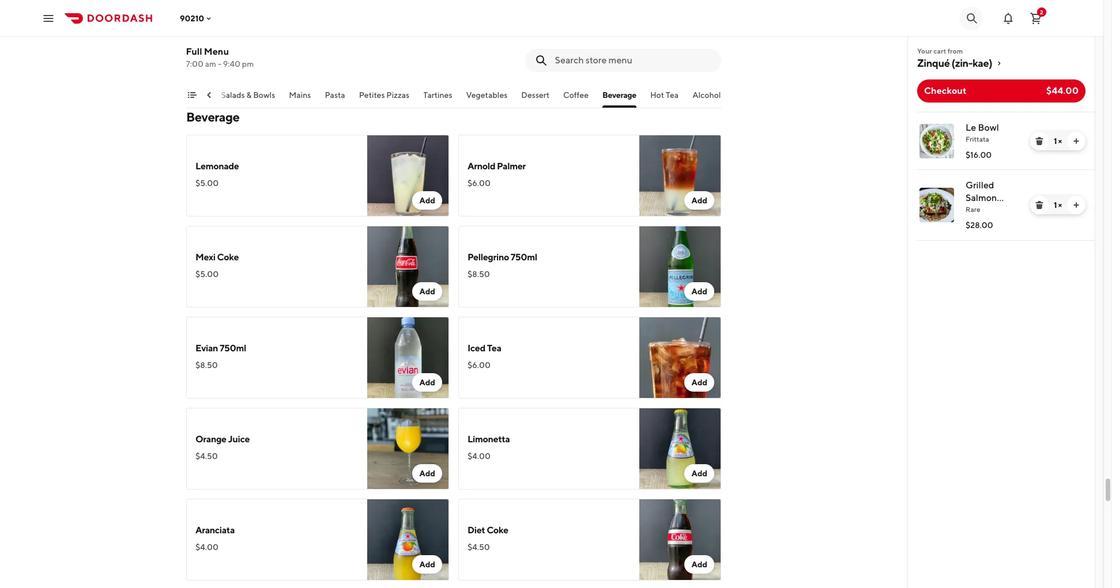 Task type: describe. For each thing, give the bounding box(es) containing it.
-
[[218, 59, 222, 69]]

2 button
[[1025, 7, 1048, 30]]

1 × for grilled salmon plate (gf)
[[1054, 201, 1062, 210]]

$16.00
[[966, 151, 992, 160]]

$4.00 for aranciata
[[196, 543, 219, 553]]

juice
[[228, 434, 250, 445]]

from
[[948, 47, 963, 55]]

add button for pellegrino 750ml
[[685, 283, 715, 301]]

alcohol
[[693, 91, 721, 100]]

× for le bowl
[[1059, 137, 1062, 146]]

salads & bowls
[[221, 91, 276, 100]]

tartines button
[[424, 89, 453, 108]]

hot tea button
[[651, 89, 679, 108]]

palmer
[[497, 161, 526, 172]]

limonetta
[[468, 434, 510, 445]]

add button for evian 750ml
[[413, 374, 442, 392]]

&
[[247, 91, 252, 100]]

add for lemonade
[[420, 196, 435, 205]]

pm
[[242, 59, 254, 69]]

$28.00
[[966, 221, 994, 230]]

rare
[[966, 205, 981, 214]]

zinqué (zin-kae)
[[918, 57, 993, 69]]

mexi
[[196, 252, 216, 263]]

× for grilled salmon plate (gf)
[[1059, 201, 1062, 210]]

$4.00 for limonetta
[[468, 452, 491, 461]]

pellegrino 750ml image
[[640, 226, 721, 308]]

add for iced tea
[[692, 378, 708, 388]]

add for orange juice
[[420, 469, 435, 479]]

remove item from cart image
[[1035, 201, 1044, 210]]

list containing le bowl
[[908, 112, 1095, 241]]

evian 750ml image
[[367, 317, 449, 399]]

your
[[918, 47, 932, 55]]

$6.00 for iced
[[468, 361, 491, 370]]

add button for limonetta
[[685, 465, 715, 483]]

90210 button
[[180, 14, 214, 23]]

$5.00 for lemonade
[[196, 179, 219, 188]]

zinqué (zin-kae) link
[[918, 57, 1086, 70]]

petites
[[359, 91, 385, 100]]

1 for grilled salmon plate (gf)
[[1054, 201, 1057, 210]]

lemonade
[[196, 161, 239, 172]]

menu
[[204, 46, 229, 57]]

add button for aranciata
[[413, 556, 442, 574]]

show menu categories image
[[187, 91, 197, 100]]

pellegrino 750ml
[[468, 252, 537, 263]]

open menu image
[[42, 11, 55, 25]]

dessert
[[522, 91, 550, 100]]

le
[[966, 122, 977, 133]]

90210
[[180, 14, 204, 23]]

9:40
[[223, 59, 241, 69]]

7:00
[[186, 59, 204, 69]]

orange juice image
[[367, 408, 449, 490]]

pellegrino
[[468, 252, 509, 263]]

full
[[186, 46, 202, 57]]

add button for lemonade
[[413, 191, 442, 210]]

vegetables button
[[467, 89, 508, 108]]

add button for arnold palmer
[[685, 191, 715, 210]]

orange juice
[[196, 434, 250, 445]]

alcohol button
[[693, 89, 721, 108]]

tea for hot tea
[[666, 91, 679, 100]]

tea for iced tea
[[487, 343, 501, 354]]

arnold palmer image
[[640, 135, 721, 217]]

add one to cart image for le bowl
[[1072, 137, 1081, 146]]

notification bell image
[[1002, 11, 1016, 25]]

salads
[[221, 91, 245, 100]]

add button for diet coke
[[685, 556, 715, 574]]

hot
[[651, 91, 665, 100]]

add for arnold palmer
[[692, 196, 708, 205]]

add one to cart image for grilled salmon plate (gf)
[[1072, 201, 1081, 210]]



Task type: locate. For each thing, give the bounding box(es) containing it.
petites pizzas button
[[359, 89, 410, 108]]

$4.50 for orange
[[196, 452, 218, 461]]

limonetta image
[[640, 408, 721, 490]]

bowl
[[978, 122, 999, 133]]

add for limonetta
[[692, 469, 708, 479]]

1 horizontal spatial beverage
[[603, 91, 637, 100]]

1 vertical spatial $8.50
[[196, 361, 218, 370]]

0 vertical spatial coke
[[217, 252, 239, 263]]

add for evian 750ml
[[420, 378, 435, 388]]

diet
[[468, 525, 485, 536]]

full menu 7:00 am - 9:40 pm
[[186, 46, 254, 69]]

$4.50 for diet
[[468, 543, 490, 553]]

aranciata image
[[367, 499, 449, 581]]

0 horizontal spatial tea
[[487, 343, 501, 354]]

evian
[[196, 343, 218, 354]]

iced
[[468, 343, 486, 354]]

(zin-
[[952, 57, 973, 69]]

grilled
[[966, 180, 995, 191]]

$4.50 down diet
[[468, 543, 490, 553]]

evian 750ml
[[196, 343, 246, 354]]

1 vertical spatial beverage
[[186, 110, 240, 125]]

cart
[[934, 47, 947, 55]]

$4.00 down aranciata
[[196, 543, 219, 553]]

Item Search search field
[[555, 54, 712, 67]]

coke for diet coke
[[487, 525, 509, 536]]

1 for le bowl
[[1054, 137, 1057, 146]]

add one to cart image right remove item from cart icon
[[1072, 137, 1081, 146]]

$4.50
[[196, 452, 218, 461], [468, 543, 490, 553]]

$44.00
[[1047, 85, 1079, 96]]

$5.00
[[196, 179, 219, 188], [196, 270, 219, 279]]

0 horizontal spatial coke
[[217, 252, 239, 263]]

zinqué
[[918, 57, 950, 69]]

$8.50 for pellegrino 750ml
[[468, 270, 490, 279]]

1 × from the top
[[1059, 137, 1062, 146]]

scroll menu navigation left image
[[205, 91, 214, 100]]

0 vertical spatial add one to cart image
[[1072, 137, 1081, 146]]

beverage down item search search box
[[603, 91, 637, 100]]

pizzas
[[387, 91, 410, 100]]

pasta button
[[325, 89, 346, 108]]

salads & bowls button
[[221, 89, 276, 108]]

checkout
[[925, 85, 967, 96]]

salmon
[[966, 193, 997, 204]]

coke right mexi
[[217, 252, 239, 263]]

1 vertical spatial tea
[[487, 343, 501, 354]]

frittata
[[966, 135, 990, 144]]

1 $5.00 from the top
[[196, 179, 219, 188]]

1 1 × from the top
[[1054, 137, 1062, 146]]

0 vertical spatial $5.00
[[196, 179, 219, 188]]

milk
[[196, 20, 213, 31]]

(gf)
[[990, 205, 1009, 216]]

coke for mexi coke
[[217, 252, 239, 263]]

lemonade image
[[367, 135, 449, 217]]

2 1 × from the top
[[1054, 201, 1062, 210]]

tartines
[[424, 91, 453, 100]]

2 items, open order cart image
[[1029, 11, 1043, 25]]

milk glass
[[196, 20, 237, 31]]

$4.00
[[196, 38, 219, 47], [468, 452, 491, 461], [196, 543, 219, 553]]

× right remove item from cart image
[[1059, 201, 1062, 210]]

add one to cart image right remove item from cart image
[[1072, 201, 1081, 210]]

grilled salmon plate (gf)
[[966, 180, 1009, 216]]

$4.00 down milk
[[196, 38, 219, 47]]

add for mexi coke
[[420, 287, 435, 296]]

add
[[420, 196, 435, 205], [692, 196, 708, 205], [420, 287, 435, 296], [692, 287, 708, 296], [420, 378, 435, 388], [692, 378, 708, 388], [420, 469, 435, 479], [692, 469, 708, 479], [420, 561, 435, 570], [692, 561, 708, 570]]

add one to cart image
[[1072, 137, 1081, 146], [1072, 201, 1081, 210]]

1 vertical spatial coke
[[487, 525, 509, 536]]

$5.00 down lemonade
[[196, 179, 219, 188]]

dessert button
[[522, 89, 550, 108]]

arnold
[[468, 161, 496, 172]]

glass
[[215, 20, 237, 31]]

mexi coke image
[[367, 226, 449, 308]]

1 horizontal spatial $4.50
[[468, 543, 490, 553]]

mains button
[[289, 89, 311, 108]]

$5.00 for mexi coke
[[196, 270, 219, 279]]

add button for mexi coke
[[413, 283, 442, 301]]

1 horizontal spatial coke
[[487, 525, 509, 536]]

0 vertical spatial 1
[[1054, 137, 1057, 146]]

1 × right remove item from cart icon
[[1054, 137, 1062, 146]]

$6.00 for arnold
[[468, 179, 491, 188]]

1 vertical spatial $6.00
[[468, 361, 491, 370]]

1 1 from the top
[[1054, 137, 1057, 146]]

diet coke image
[[640, 499, 721, 581]]

add button for iced tea
[[685, 374, 715, 392]]

$4.00 down limonetta
[[468, 452, 491, 461]]

0 vertical spatial tea
[[666, 91, 679, 100]]

1 vertical spatial add one to cart image
[[1072, 201, 1081, 210]]

1 horizontal spatial tea
[[666, 91, 679, 100]]

× right remove item from cart icon
[[1059, 137, 1062, 146]]

$6.00
[[468, 179, 491, 188], [468, 361, 491, 370]]

2 add one to cart image from the top
[[1072, 201, 1081, 210]]

0 horizontal spatial $4.50
[[196, 452, 218, 461]]

$4.00 for milk glass
[[196, 38, 219, 47]]

1 vertical spatial 1 ×
[[1054, 201, 1062, 210]]

beverage
[[603, 91, 637, 100], [186, 110, 240, 125]]

1 vertical spatial ×
[[1059, 201, 1062, 210]]

coffee
[[564, 91, 589, 100]]

1 vertical spatial $4.00
[[468, 452, 491, 461]]

your cart from
[[918, 47, 963, 55]]

vegetables
[[467, 91, 508, 100]]

petites pizzas
[[359, 91, 410, 100]]

0 vertical spatial $8.50
[[468, 270, 490, 279]]

tea right hot
[[666, 91, 679, 100]]

$8.50
[[468, 270, 490, 279], [196, 361, 218, 370]]

0 vertical spatial ×
[[1059, 137, 1062, 146]]

mains
[[289, 91, 311, 100]]

coffee button
[[564, 89, 589, 108]]

tea
[[666, 91, 679, 100], [487, 343, 501, 354]]

1 add one to cart image from the top
[[1072, 137, 1081, 146]]

grilled salmon plate (gf) image
[[920, 188, 954, 223]]

750ml right "pellegrino"
[[511, 252, 537, 263]]

0 horizontal spatial $8.50
[[196, 361, 218, 370]]

add for diet coke
[[692, 561, 708, 570]]

aranciata
[[196, 525, 235, 536]]

750ml for evian 750ml
[[220, 343, 246, 354]]

$8.50 down "pellegrino"
[[468, 270, 490, 279]]

coke
[[217, 252, 239, 263], [487, 525, 509, 536]]

$5.00 down mexi
[[196, 270, 219, 279]]

$8.50 down evian
[[196, 361, 218, 370]]

0 horizontal spatial beverage
[[186, 110, 240, 125]]

kae)
[[973, 57, 993, 69]]

×
[[1059, 137, 1062, 146], [1059, 201, 1062, 210]]

mexi coke
[[196, 252, 239, 263]]

0 horizontal spatial 750ml
[[220, 343, 246, 354]]

$6.00 down iced
[[468, 361, 491, 370]]

1 horizontal spatial $8.50
[[468, 270, 490, 279]]

bowls
[[254, 91, 276, 100]]

plate
[[966, 205, 988, 216]]

2 1 from the top
[[1054, 201, 1057, 210]]

$4.50 down 'orange'
[[196, 452, 218, 461]]

750ml right evian
[[220, 343, 246, 354]]

diet coke
[[468, 525, 509, 536]]

1 right remove item from cart icon
[[1054, 137, 1057, 146]]

0 vertical spatial beverage
[[603, 91, 637, 100]]

tea right iced
[[487, 343, 501, 354]]

iced tea image
[[640, 317, 721, 399]]

iced tea
[[468, 343, 501, 354]]

1 ×
[[1054, 137, 1062, 146], [1054, 201, 1062, 210]]

2 $6.00 from the top
[[468, 361, 491, 370]]

am
[[205, 59, 217, 69]]

1 vertical spatial 1
[[1054, 201, 1057, 210]]

1 horizontal spatial 750ml
[[511, 252, 537, 263]]

1 vertical spatial $4.50
[[468, 543, 490, 553]]

0 vertical spatial $6.00
[[468, 179, 491, 188]]

2 $5.00 from the top
[[196, 270, 219, 279]]

0 vertical spatial 750ml
[[511, 252, 537, 263]]

1 right remove item from cart image
[[1054, 201, 1057, 210]]

orange
[[196, 434, 227, 445]]

monaco coffee (12oz bag) image
[[640, 0, 721, 76]]

tea inside "button"
[[666, 91, 679, 100]]

750ml
[[511, 252, 537, 263], [220, 343, 246, 354]]

1 $6.00 from the top
[[468, 179, 491, 188]]

add button for orange juice
[[413, 465, 442, 483]]

0 vertical spatial $4.50
[[196, 452, 218, 461]]

add button
[[413, 191, 442, 210], [685, 191, 715, 210], [413, 283, 442, 301], [685, 283, 715, 301], [413, 374, 442, 392], [685, 374, 715, 392], [413, 465, 442, 483], [685, 465, 715, 483], [413, 556, 442, 574], [685, 556, 715, 574]]

add for aranciata
[[420, 561, 435, 570]]

2
[[1040, 8, 1044, 15]]

add for pellegrino 750ml
[[692, 287, 708, 296]]

arnold palmer
[[468, 161, 526, 172]]

coke right diet
[[487, 525, 509, 536]]

list
[[908, 112, 1095, 241]]

750ml for pellegrino 750ml
[[511, 252, 537, 263]]

1 × right remove item from cart image
[[1054, 201, 1062, 210]]

0 vertical spatial 1 ×
[[1054, 137, 1062, 146]]

2 vertical spatial $4.00
[[196, 543, 219, 553]]

remove item from cart image
[[1035, 137, 1044, 146]]

0 vertical spatial $4.00
[[196, 38, 219, 47]]

hot tea
[[651, 91, 679, 100]]

1
[[1054, 137, 1057, 146], [1054, 201, 1057, 210]]

le bowl frittata
[[966, 122, 999, 144]]

$6.00 down arnold
[[468, 179, 491, 188]]

2 × from the top
[[1059, 201, 1062, 210]]

pasta
[[325, 91, 346, 100]]

1 × for le bowl
[[1054, 137, 1062, 146]]

le bowl image
[[920, 124, 954, 159]]

$8.50 for evian 750ml
[[196, 361, 218, 370]]

1 vertical spatial 750ml
[[220, 343, 246, 354]]

beverage down scroll menu navigation left icon
[[186, 110, 240, 125]]

1 vertical spatial $5.00
[[196, 270, 219, 279]]



Task type: vqa. For each thing, say whether or not it's contained in the screenshot.
and inside Pork Cutlet Rice Katsudon. Deep-fried pork cutlet in savory egg and browned onions over steamed rice.
no



